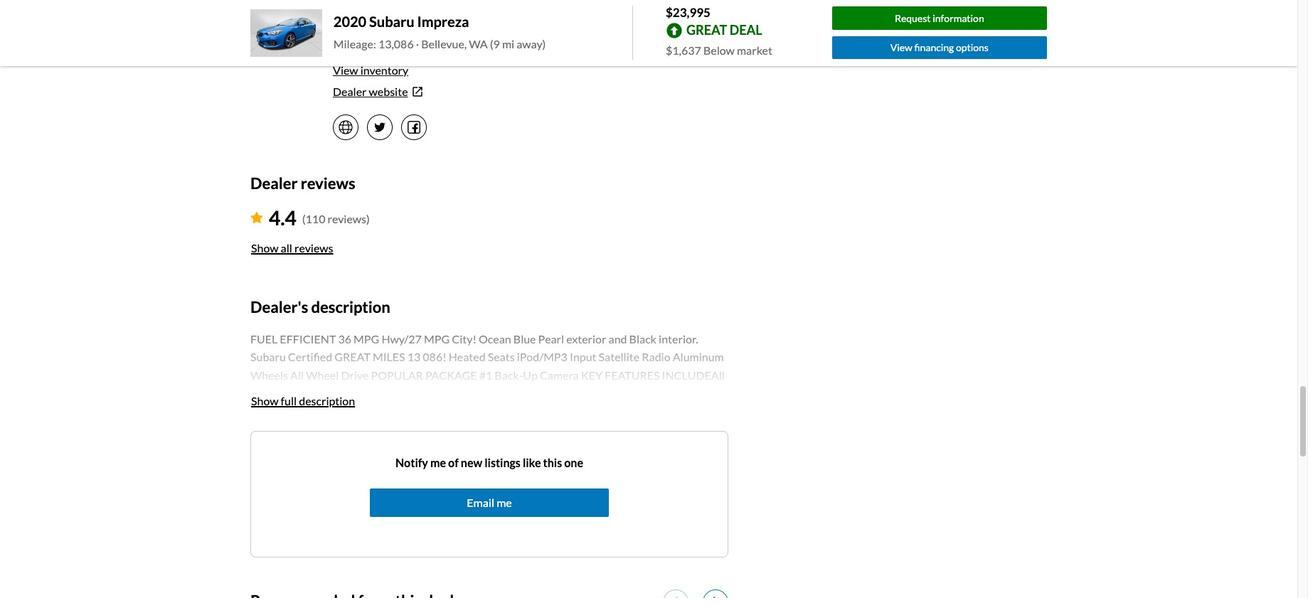 Task type: vqa. For each thing, say whether or not it's contained in the screenshot.
chevron down icon in Body style dropdown button
no



Task type: describe. For each thing, give the bounding box(es) containing it.
collision
[[611, 514, 654, 528]]

36
[[338, 332, 352, 346]]

away)
[[517, 37, 546, 51]]

6000
[[250, 423, 277, 437]]

1 horizontal spatial wa
[[503, 42, 522, 55]]

package inside fuel efficient 36 mpg hwy/27 mpg city! ocean blue pearl exterior and black interior. subaru certified  great miles 13 086! heated seats  ipod/mp3 input  satellite radio  aluminum wheels  all wheel drive  popular package #1  back-up camera
[[425, 369, 477, 382]]

great deal
[[687, 22, 762, 37]]

part up one
[[553, 441, 574, 455]]

0 vertical spatial on
[[550, 569, 563, 582]]

152-
[[427, 496, 451, 510]]

1 vertical spatial engine
[[581, 587, 614, 598]]

0 horizontal spatial dimming
[[346, 441, 391, 455]]

ocean inside fuel efficient 36 mpg hwy/27 mpg city! ocean blue pearl exterior and black interior. subaru certified  great miles 13 086! heated seats  ipod/mp3 input  satellite radio  aluminum wheels  all wheel drive  popular package #1  back-up camera
[[479, 332, 511, 346]]

view inventory
[[333, 63, 409, 77]]

weather
[[250, 460, 295, 473]]

part up confidence
[[278, 478, 299, 491]]

show all reviews button
[[250, 233, 334, 264]]

1 horizontal spatial dimming
[[517, 460, 562, 473]]

inspection
[[479, 496, 531, 510]]

camera inside all wheel drive  heated driver seat  back-up camera  satellite radio  ipod/mp3 input. subaru sport with ocean blue pearl exterior and black interior features a 4 cylinder engine with 152 hp at 6000 rpm*.
[[458, 387, 497, 400]]

·
[[416, 37, 419, 51]]

1 vertical spatial calculations
[[298, 587, 357, 598]]

view inventory link
[[333, 63, 409, 77]]

trial
[[481, 532, 502, 546]]

satellite inside all wheel drive  heated driver seat  back-up camera  satellite radio  ipod/mp3 input. subaru sport with ocean blue pearl exterior and black interior features a 4 cylinder engine with 152 hp at 6000 rpm*.
[[500, 387, 541, 400]]

input
[[570, 350, 597, 364]]

request
[[895, 12, 931, 24]]

$1,637 below market
[[666, 43, 773, 57]]

miles
[[373, 350, 405, 364]]

plus
[[465, 514, 486, 528]]

description inside button
[[299, 394, 355, 408]]

4.4 (110 reviews)
[[269, 206, 370, 230]]

cargo
[[408, 478, 438, 491]]

0 vertical spatial based
[[518, 569, 548, 582]]

98007
[[524, 42, 557, 55]]

1 vertical spatial configuration.
[[616, 587, 685, 598]]

(110
[[302, 212, 325, 226]]

blue inside fuel efficient 36 mpg hwy/27 mpg city! ocean blue pearl exterior and black interior. subaru certified  great miles 13 086! heated seats  ipod/mp3 input  satellite radio  aluminum wheels  all wheel drive  popular package #1  back-up camera
[[514, 332, 536, 346]]

free
[[295, 551, 318, 564]]

powertrain
[[626, 551, 682, 564]]

way
[[429, 42, 450, 55]]

wheels
[[250, 369, 288, 382]]

coverage
[[250, 569, 296, 582]]

152
[[661, 405, 681, 418]]

,
[[450, 42, 453, 55]]

wheel inside fuel efficient 36 mpg hwy/27 mpg city! ocean blue pearl exterior and black interior. subaru certified  great miles 13 086! heated seats  ipod/mp3 input  satellite radio  aluminum wheels  all wheel drive  popular package #1  back-up camera
[[306, 369, 339, 382]]

interior
[[455, 405, 493, 418]]

tray
[[440, 478, 462, 491]]

(9
[[490, 37, 500, 51]]

liners
[[326, 460, 356, 473]]

financing
[[915, 42, 954, 54]]

show for 4.4
[[251, 241, 279, 255]]

w/approach
[[643, 460, 704, 473]]

inventory
[[361, 63, 409, 77]]

additional
[[533, 496, 585, 510]]

option packages
[[312, 423, 416, 437]]

and inside all wheel drive  heated driver seat  back-up camera  satellite radio  ipod/mp3 input. subaru sport with ocean blue pearl exterior and black interior features a 4 cylinder engine with 152 hp at 6000 rpm*.
[[405, 405, 423, 418]]

information
[[933, 12, 985, 24]]

radio inside all wheel drive  heated driver seat  back-up camera  satellite radio  ipod/mp3 input. subaru sport with ocean blue pearl exterior and black interior features a 4 cylinder engine with 152 hp at 6000 rpm*.
[[543, 387, 571, 400]]

1 vertical spatial trim
[[557, 587, 578, 598]]

number up all-
[[678, 423, 717, 437]]

me for notify
[[430, 456, 446, 469]]

email me
[[467, 496, 512, 509]]

13,086
[[378, 37, 414, 51]]

market
[[737, 43, 773, 57]]

fuel
[[695, 569, 716, 582]]

j501sfl110
[[423, 460, 486, 473]]

all-
[[688, 441, 706, 455]]

ipod/mp3 inside fuel efficient 36 mpg hwy/27 mpg city! ocean blue pearl exterior and black interior. subaru certified  great miles 13 086! heated seats  ipod/mp3 input  satellite radio  aluminum wheels  all wheel drive  popular package #1  back-up camera
[[517, 350, 568, 364]]

mi
[[502, 37, 515, 51]]

mileage:
[[334, 37, 376, 51]]

1 horizontal spatial to
[[504, 532, 515, 546]]

1 vertical spatial based
[[359, 587, 389, 598]]

starlink
[[376, 514, 429, 528]]

dealer reviews
[[250, 174, 355, 193]]

a inside all wheel drive  heated driver seat  back-up camera  satellite radio  ipod/mp3 input. subaru sport with ocean blue pearl exterior and black interior features a 4 cylinder engine with 152 hp at 6000 rpm*.
[[539, 405, 545, 418]]

radio inside fuel efficient 36 mpg hwy/27 mpg city! ocean blue pearl exterior and black interior. subaru certified  great miles 13 086! heated seats  ipod/mp3 input  satellite radio  aluminum wheels  all wheel drive  popular package #1  back-up camera
[[642, 350, 671, 364]]

view for view financing options
[[891, 42, 913, 54]]

dealer for dealer reviews
[[250, 174, 298, 193]]

$1,637
[[666, 43, 701, 57]]

camera inside fuel efficient 36 mpg hwy/27 mpg city! ocean blue pearl exterior and black interior. subaru certified  great miles 13 086! heated seats  ipod/mp3 input  satellite radio  aluminum wheels  all wheel drive  popular package #1  back-up camera
[[540, 369, 579, 382]]

0 horizontal spatial available
[[474, 551, 518, 564]]

rear
[[539, 423, 563, 437]]

one
[[564, 456, 583, 469]]

is
[[380, 532, 388, 546]]

efficient
[[280, 332, 336, 346]]

2020 subaru impreza image
[[250, 9, 322, 57]]

options
[[956, 42, 989, 54]]

drive inside fuel efficient 36 mpg hwy/27 mpg city! ocean blue pearl exterior and black interior. subaru certified  great miles 13 086! heated seats  ipod/mp3 input  satellite radio  aluminum wheels  all wheel drive  popular package #1  back-up camera
[[341, 369, 369, 382]]

#1 inside fuel efficient 36 mpg hwy/27 mpg city! ocean blue pearl exterior and black interior. subaru certified  great miles 13 086! heated seats  ipod/mp3 input  satellite radio  aluminum wheels  all wheel drive  popular package #1  back-up camera
[[479, 369, 493, 382]]

(425)
[[333, 21, 360, 34]]

4.4
[[269, 206, 297, 230]]

point
[[451, 496, 477, 510]]

w/compass
[[429, 441, 487, 455]]

0 vertical spatial included
[[390, 532, 433, 546]]

number down bumper
[[576, 441, 615, 455]]

new
[[461, 456, 483, 469]]

email me button
[[370, 489, 609, 517]]

subaru inside all wheel drive  heated driver seat  back-up camera  satellite radio  ipod/mp3 input. subaru sport with ocean blue pearl exterior and black interior features a 4 cylinder engine with 152 hp at 6000 rpm*.
[[658, 387, 693, 400]]

dealer's description
[[250, 298, 390, 317]]

seat
[[389, 387, 411, 400]]

siriusxm
[[517, 532, 562, 546]]

include
[[662, 369, 711, 382]]

13
[[407, 350, 421, 364]]

bellevue, right ,
[[455, 42, 501, 55]]

1 mpg from the left
[[354, 332, 379, 346]]

assistance
[[325, 532, 378, 546]]

blue inside all wheel drive  heated driver seat  back-up camera  satellite radio  ipod/mp3 input. subaru sport with ocean blue pearl exterior and black interior features a 4 cylinder engine with 152 hp at 6000 rpm*.
[[310, 405, 332, 418]]

subaru inside 2020 subaru impreza mileage: 13,086 · bellevue, wa (9 mi away)
[[369, 13, 415, 30]]

#1 inside popular package #1 rear bumper applique  part number e771sfl000  auto-dimming mirror w/compass & homelink  part number h501ssg304  all- weather floor liners  part number j501sfl110  auto-dimming exterior mirror w/approach light  part number j201sfl003  cargo tray  part number j501sfl311.
[[524, 423, 537, 437]]

me for email
[[497, 496, 512, 509]]

programming
[[635, 532, 701, 546]]

automatic
[[556, 514, 609, 528]]

subaru inside fuel efficient 36 mpg hwy/27 mpg city! ocean blue pearl exterior and black interior. subaru certified  great miles 13 086! heated seats  ipod/mp3 input  satellite radio  aluminum wheels  all wheel drive  popular package #1  back-up camera
[[250, 350, 286, 364]]

popular inside fuel efficient 36 mpg hwy/27 mpg city! ocean blue pearl exterior and black interior. subaru certified  great miles 13 086! heated seats  ipod/mp3 input  satellite radio  aluminum wheels  all wheel drive  popular package #1  back-up camera
[[371, 369, 423, 382]]

1 vertical spatial on
[[391, 587, 403, 598]]

2831
[[386, 21, 412, 34]]

0 vertical spatial description
[[311, 298, 390, 317]]

0 vertical spatial to
[[364, 514, 374, 528]]

number down floor
[[301, 478, 340, 491]]

0 vertical spatial engine
[[588, 569, 621, 582]]

0 vertical spatial great
[[687, 22, 727, 37]]

scroll right image
[[714, 596, 720, 598]]

7-
[[520, 551, 530, 564]]

1 vertical spatial mirror
[[608, 460, 641, 473]]

original
[[406, 587, 443, 598]]

with up 6000
[[250, 405, 273, 418]]

24/7
[[250, 532, 275, 546]]

applique
[[607, 423, 652, 437]]

black inside fuel efficient 36 mpg hwy/27 mpg city! ocean blue pearl exterior and black interior. subaru certified  great miles 13 086! heated seats  ipod/mp3 input  satellite radio  aluminum wheels  all wheel drive  popular package #1  back-up camera
[[629, 332, 657, 346]]

j201sfl003
[[342, 478, 405, 491]]

back- inside fuel efficient 36 mpg hwy/27 mpg city! ocean blue pearl exterior and black interior. subaru certified  great miles 13 086! heated seats  ipod/mp3 input  satellite radio  aluminum wheels  all wheel drive  popular package #1  back-up camera
[[495, 369, 523, 382]]

email
[[467, 496, 495, 509]]

0 vertical spatial reviews
[[301, 174, 355, 193]]

full
[[281, 394, 297, 408]]

horsepower calculations based on trim engine configuration. fuel economy calculations based on original manufacturer data for trim engine configuration. pleas
[[250, 569, 720, 598]]

packages
[[358, 423, 416, 437]]

economy
[[250, 587, 296, 598]]

0 vertical spatial auto-
[[317, 441, 346, 455]]

with down input.
[[637, 405, 659, 418]]

number up cargo
[[382, 460, 421, 473]]

$23,995
[[666, 5, 711, 20]]



Task type: locate. For each thing, give the bounding box(es) containing it.
hwy/27
[[382, 332, 422, 346]]

0 vertical spatial drive
[[341, 369, 369, 382]]

show all reviews
[[251, 241, 333, 255]]

camera down input
[[540, 369, 579, 382]]

wheel down certified
[[306, 369, 339, 382]]

subaru up "13,086"
[[369, 13, 415, 30]]

1 vertical spatial great
[[335, 350, 371, 364]]

me inside button
[[497, 496, 512, 509]]

black
[[629, 332, 657, 346], [425, 405, 453, 418]]

1 vertical spatial description
[[299, 394, 355, 408]]

1 horizontal spatial blue
[[514, 332, 536, 346]]

0 horizontal spatial included
[[250, 551, 293, 564]]

1 horizontal spatial back-
[[495, 369, 523, 382]]

popular
[[371, 369, 423, 382], [416, 423, 468, 437]]

all inside all wheel drive  heated driver seat  back-up camera  satellite radio  ipod/mp3 input. subaru sport with ocean blue pearl exterior and black interior features a 4 cylinder engine with 152 hp at 6000 rpm*.
[[711, 369, 725, 382]]

0 horizontal spatial on
[[391, 587, 403, 598]]

engine
[[600, 405, 634, 418]]

star image
[[250, 212, 263, 224]]

available down with
[[639, 496, 683, 510]]

1 vertical spatial popular
[[416, 423, 468, 437]]

2 all from the left
[[711, 369, 725, 382]]

15150 se eastgate way , bellevue, wa 98007
[[333, 42, 557, 55]]

dealer website
[[333, 85, 408, 98]]

0 vertical spatial pearl
[[538, 332, 564, 346]]

0 vertical spatial heated
[[449, 350, 486, 364]]

view down 15150
[[333, 63, 358, 77]]

at
[[701, 405, 711, 418]]

on left the original
[[391, 587, 403, 598]]

package up the &
[[470, 423, 522, 437]]

2 show from the top
[[251, 394, 279, 408]]

0 horizontal spatial drive
[[285, 387, 313, 400]]

0 vertical spatial black
[[629, 332, 657, 346]]

part up j201sfl003
[[359, 460, 380, 473]]

based up data
[[518, 569, 548, 582]]

2 mpg from the left
[[424, 332, 450, 346]]

option
[[312, 423, 356, 437]]

620-
[[362, 21, 386, 34]]

0 horizontal spatial great
[[335, 350, 371, 364]]

show left full
[[251, 394, 279, 408]]

reviews)
[[328, 212, 370, 226]]

aluminum
[[673, 350, 724, 364]]

heated up option
[[315, 387, 352, 400]]

1 horizontal spatial pearl
[[538, 332, 564, 346]]

shop
[[596, 478, 627, 491]]

year/100
[[530, 551, 576, 564]]

1 horizontal spatial me
[[497, 496, 512, 509]]

ocean up seats
[[479, 332, 511, 346]]

city!
[[452, 332, 477, 346]]

&
[[489, 441, 497, 455]]

up
[[523, 369, 538, 382], [442, 387, 456, 400]]

0 vertical spatial blue
[[514, 332, 536, 346]]

blue up seats
[[514, 332, 536, 346]]

wheel inside all wheel drive  heated driver seat  back-up camera  satellite radio  ipod/mp3 input. subaru sport with ocean blue pearl exterior and black interior features a 4 cylinder engine with 152 hp at 6000 rpm*.
[[250, 387, 283, 400]]

drive up driver
[[341, 369, 369, 382]]

black left interior. at the bottom of the page
[[629, 332, 657, 346]]

on down year/100
[[550, 569, 563, 582]]

for
[[540, 587, 555, 598]]

1 vertical spatial exterior
[[363, 405, 403, 418]]

pearl inside all wheel drive  heated driver seat  back-up camera  satellite radio  ipod/mp3 input. subaru sport with ocean blue pearl exterior and black interior features a 4 cylinder engine with 152 hp at 6000 rpm*.
[[334, 405, 360, 418]]

show full description
[[251, 394, 355, 408]]

all wheel drive  heated driver seat  back-up camera  satellite radio  ipod/mp3 input. subaru sport with ocean blue pearl exterior and black interior features a 4 cylinder engine with 152 hp at 6000 rpm*.
[[250, 369, 725, 437]]

dealer for dealer website
[[333, 85, 367, 98]]

exterior inside all wheel drive  heated driver seat  back-up camera  satellite radio  ipod/mp3 input. subaru sport with ocean blue pearl exterior and black interior features a 4 cylinder engine with 152 hp at 6000 rpm*.
[[363, 405, 403, 418]]

blue up option
[[310, 405, 332, 418]]

0 vertical spatial mirror
[[393, 441, 427, 455]]

radio up key features include
[[642, 350, 671, 364]]

satellite up features in the bottom of the page
[[599, 350, 640, 364]]

wheel down wheels
[[250, 387, 283, 400]]

1 vertical spatial ipod/mp3
[[574, 387, 624, 400]]

homelink
[[499, 441, 551, 455]]

features
[[605, 369, 660, 382]]

0 horizontal spatial ipod/mp3
[[517, 350, 568, 364]]

wa right (9 at the top left of the page
[[503, 42, 522, 55]]

all up sport
[[711, 369, 725, 382]]

package inside popular package #1 rear bumper applique  part number e771sfl000  auto-dimming mirror w/compass & homelink  part number h501ssg304  all- weather floor liners  part number j501sfl110  auto-dimming exterior mirror w/approach light  part number j201sfl003  cargo tray  part number j501sfl311.
[[470, 423, 522, 437]]

0 horizontal spatial black
[[425, 405, 453, 418]]

drive down wheels
[[285, 387, 313, 400]]

all inside fuel efficient 36 mpg hwy/27 mpg city! ocean blue pearl exterior and black interior. subaru certified  great miles 13 086! heated seats  ipod/mp3 input  satellite radio  aluminum wheels  all wheel drive  popular package #1  back-up camera
[[290, 369, 304, 382]]

back- inside all wheel drive  heated driver seat  back-up camera  satellite radio  ipod/mp3 input. subaru sport with ocean blue pearl exterior and black interior features a 4 cylinder engine with 152 hp at 6000 rpm*.
[[413, 387, 442, 400]]

0 vertical spatial dealer
[[333, 85, 367, 98]]

0 vertical spatial camera
[[540, 369, 579, 382]]

1 horizontal spatial and
[[609, 332, 627, 346]]

1 vertical spatial and
[[405, 405, 423, 418]]

camera up interior
[[458, 387, 497, 400]]

0 horizontal spatial exterior
[[363, 405, 403, 418]]

up inside all wheel drive  heated driver seat  back-up camera  satellite radio  ipod/mp3 input. subaru sport with ocean blue pearl exterior and black interior features a 4 cylinder engine with 152 hp at 6000 rpm*.
[[442, 387, 456, 400]]

me left of
[[430, 456, 446, 469]]

0 vertical spatial a
[[539, 405, 545, 418]]

popular inside popular package #1 rear bumper applique  part number e771sfl000  auto-dimming mirror w/compass & homelink  part number h501ssg304  all- weather floor liners  part number j501sfl110  auto-dimming exterior mirror w/approach light  part number j201sfl003  cargo tray  part number j501sfl311.
[[416, 423, 468, 437]]

mpg right the 36
[[354, 332, 379, 346]]

1 all from the left
[[290, 369, 304, 382]]

bellevue, down impreza
[[421, 37, 467, 51]]

up up features
[[523, 369, 538, 382]]

dimming down the option packages
[[346, 441, 391, 455]]

reviews
[[301, 174, 355, 193], [295, 241, 333, 255]]

report
[[437, 551, 471, 564]]

back-
[[495, 369, 523, 382], [413, 387, 442, 400]]

satellite inside fuel efficient 36 mpg hwy/27 mpg city! ocean blue pearl exterior and black interior. subaru certified  great miles 13 086! heated seats  ipod/mp3 input  satellite radio  aluminum wheels  all wheel drive  popular package #1  back-up camera
[[599, 350, 640, 364]]

1 vertical spatial radio
[[543, 387, 571, 400]]

satellite
[[565, 532, 604, 546]]

great down the 36
[[335, 350, 371, 364]]

1 horizontal spatial calculations
[[457, 569, 516, 582]]

ocean up rpm*.
[[275, 405, 307, 418]]

pearl inside fuel efficient 36 mpg hwy/27 mpg city! ocean blue pearl exterior and black interior. subaru certified  great miles 13 086! heated seats  ipod/mp3 input  satellite radio  aluminum wheels  all wheel drive  popular package #1  back-up camera
[[538, 332, 564, 346]]

exterior up the packages
[[363, 405, 403, 418]]

mirror
[[393, 441, 427, 455], [608, 460, 641, 473]]

safety
[[431, 514, 463, 528]]

view financing options
[[891, 42, 989, 54]]

great
[[687, 22, 727, 37], [335, 350, 371, 364]]

description up option
[[299, 394, 355, 408]]

to right trial
[[504, 532, 515, 546]]

all down certified
[[290, 369, 304, 382]]

description up the 36
[[311, 298, 390, 317]]

me up package
[[497, 496, 512, 509]]

popular up seat
[[371, 369, 423, 382]]

dealer up 4.4
[[250, 174, 298, 193]]

reviews inside button
[[295, 241, 333, 255]]

show full description button
[[250, 385, 356, 417]]

pearl
[[538, 332, 564, 346], [334, 405, 360, 418]]

and down seat
[[405, 405, 423, 418]]

auto- down the &
[[488, 460, 517, 473]]

included up the coverage
[[250, 551, 293, 564]]

2020 subaru impreza mileage: 13,086 · bellevue, wa (9 mi away)
[[334, 13, 546, 51]]

0 vertical spatial dimming
[[346, 441, 391, 455]]

and up features in the bottom of the page
[[609, 332, 627, 346]]

all
[[281, 241, 292, 255]]

a
[[539, 405, 545, 418], [419, 496, 425, 510]]

0 horizontal spatial subaru
[[250, 350, 286, 364]]

engine down 000-
[[581, 587, 614, 598]]

dealer
[[333, 85, 367, 98], [250, 174, 298, 193]]

0 horizontal spatial mirror
[[393, 441, 427, 455]]

satellite
[[599, 350, 640, 364], [500, 387, 541, 400]]

0 horizontal spatial a
[[419, 496, 425, 510]]

1 vertical spatial heated
[[315, 387, 352, 400]]

reviews right all
[[295, 241, 333, 255]]

1 horizontal spatial mirror
[[608, 460, 641, 473]]

deal
[[730, 22, 762, 37]]

0 horizontal spatial camera
[[458, 387, 497, 400]]

roadside
[[277, 532, 323, 546]]

exterior inside fuel efficient 36 mpg hwy/27 mpg city! ocean blue pearl exterior and black interior. subaru certified  great miles 13 086! heated seats  ipod/mp3 input  satellite radio  aluminum wheels  all wheel drive  popular package #1  back-up camera
[[567, 332, 607, 346]]

view inside button
[[891, 42, 913, 54]]

horsepower
[[392, 569, 455, 582]]

0 vertical spatial show
[[251, 241, 279, 255]]

driver
[[354, 387, 387, 400]]

1 horizontal spatial mpg
[[424, 332, 450, 346]]

to down must
[[364, 514, 374, 528]]

view for view inventory
[[333, 63, 358, 77]]

input.
[[627, 387, 656, 400]]

1 horizontal spatial available
[[639, 496, 683, 510]]

ocean inside all wheel drive  heated driver seat  back-up camera  satellite radio  ipod/mp3 input. subaru sport with ocean blue pearl exterior and black interior features a 4 cylinder engine with 152 hp at 6000 rpm*.
[[275, 405, 307, 418]]

impreza
[[417, 13, 469, 30]]

up up interior
[[442, 387, 456, 400]]

package down "086!"
[[425, 369, 477, 382]]

1 vertical spatial black
[[425, 405, 453, 418]]

of
[[448, 456, 459, 469]]

#1 down seats
[[479, 369, 493, 382]]

included up history
[[390, 532, 433, 546]]

1 horizontal spatial black
[[629, 332, 657, 346]]

0 vertical spatial wheel
[[306, 369, 339, 382]]

0 horizontal spatial auto-
[[317, 441, 346, 455]]

auto- down option
[[317, 441, 346, 455]]

1 vertical spatial satellite
[[500, 387, 541, 400]]

drive inside all wheel drive  heated driver seat  back-up camera  satellite radio  ipod/mp3 input. subaru sport with ocean blue pearl exterior and black interior features a 4 cylinder engine with 152 hp at 6000 rpm*.
[[285, 387, 313, 400]]

up inside fuel efficient 36 mpg hwy/27 mpg city! ocean blue pearl exterior and black interior. subaru certified  great miles 13 086! heated seats  ipod/mp3 input  satellite radio  aluminum wheels  all wheel drive  popular package #1  back-up camera
[[523, 369, 538, 382]]

vehicles must pass a 152-point inspection  additional coverages available  one- year trial subscription to starlink safety plus package with automatic collision notification 24/7 roadside assistance is included  3-month trial to siriusxm satellite radio programming included  free carfax vehicle history report available  7-year/100 000-mile powertrain coverage with $0 deductible
[[250, 496, 716, 582]]

based down "deductible" in the bottom of the page
[[359, 587, 389, 598]]

package
[[425, 369, 477, 382], [470, 423, 522, 437]]

0 horizontal spatial view
[[333, 63, 358, 77]]

available down trial
[[474, 551, 518, 564]]

subaru up wheels
[[250, 350, 286, 364]]

configuration.
[[624, 569, 693, 582], [616, 587, 685, 598]]

ipod/mp3 inside all wheel drive  heated driver seat  back-up camera  satellite radio  ipod/mp3 input. subaru sport with ocean blue pearl exterior and black interior features a 4 cylinder engine with 152 hp at 6000 rpm*.
[[574, 387, 624, 400]]

black left interior
[[425, 405, 453, 418]]

package
[[489, 514, 530, 528]]

notification
[[657, 514, 716, 528]]

0 vertical spatial view
[[891, 42, 913, 54]]

1 horizontal spatial all
[[711, 369, 725, 382]]

1 horizontal spatial auto-
[[488, 460, 517, 473]]

mpg
[[354, 332, 379, 346], [424, 332, 450, 346]]

manufacturer
[[445, 587, 514, 598]]

heated inside all wheel drive  heated driver seat  back-up camera  satellite radio  ipod/mp3 input. subaru sport with ocean blue pearl exterior and black interior features a 4 cylinder engine with 152 hp at 6000 rpm*.
[[315, 387, 352, 400]]

0 horizontal spatial up
[[442, 387, 456, 400]]

exterior up input
[[567, 332, 607, 346]]

radio
[[607, 532, 632, 546]]

popular up w/compass
[[416, 423, 468, 437]]

1 horizontal spatial view
[[891, 42, 913, 54]]

great up below
[[687, 22, 727, 37]]

wa left (9 at the top left of the page
[[469, 37, 488, 51]]

floor
[[297, 460, 324, 473]]

included
[[390, 532, 433, 546], [250, 551, 293, 564]]

show for option packages
[[251, 394, 279, 408]]

calculations
[[457, 569, 516, 582], [298, 587, 357, 598]]

reviews up 4.4 (110 reviews)
[[301, 174, 355, 193]]

blue
[[514, 332, 536, 346], [310, 405, 332, 418]]

hp
[[683, 405, 699, 418]]

wa
[[469, 37, 488, 51], [503, 42, 522, 55]]

1 vertical spatial dealer
[[250, 174, 298, 193]]

dealer down view inventory link
[[333, 85, 367, 98]]

1 show from the top
[[251, 241, 279, 255]]

0 vertical spatial available
[[639, 496, 683, 510]]

subscription
[[299, 514, 361, 528]]

0 horizontal spatial and
[[405, 405, 423, 418]]

0 vertical spatial calculations
[[457, 569, 516, 582]]

0 horizontal spatial wa
[[469, 37, 488, 51]]

shop with confidence
[[250, 478, 659, 510]]

fuel efficient 36 mpg hwy/27 mpg city! ocean blue pearl exterior and black interior. subaru certified  great miles 13 086! heated seats  ipod/mp3 input  satellite radio  aluminum wheels  all wheel drive  popular package #1  back-up camera
[[250, 332, 724, 382]]

1 vertical spatial dimming
[[517, 460, 562, 473]]

ipod/mp3 down key
[[574, 387, 624, 400]]

website
[[369, 85, 408, 98]]

history
[[397, 551, 434, 564]]

number
[[678, 423, 717, 437], [576, 441, 615, 455], [382, 460, 421, 473], [301, 478, 340, 491], [487, 478, 526, 491]]

dimming down homelink
[[517, 460, 562, 473]]

1 vertical spatial reviews
[[295, 241, 333, 255]]

0 vertical spatial ocean
[[479, 332, 511, 346]]

bellevue,
[[421, 37, 467, 51], [455, 42, 501, 55]]

1 horizontal spatial satellite
[[599, 350, 640, 364]]

satellite up features
[[500, 387, 541, 400]]

0 horizontal spatial heated
[[315, 387, 352, 400]]

1 vertical spatial pearl
[[334, 405, 360, 418]]

with down free
[[298, 569, 320, 582]]

part up email on the left bottom of the page
[[464, 478, 485, 491]]

subaru up the 152
[[658, 387, 693, 400]]

a right pass
[[419, 496, 425, 510]]

#1 up homelink
[[524, 423, 537, 437]]

key features include
[[581, 369, 711, 382]]

dealer's
[[250, 298, 308, 317]]

0 vertical spatial subaru
[[369, 13, 415, 30]]

0 vertical spatial up
[[523, 369, 538, 382]]

a inside the vehicles must pass a 152-point inspection  additional coverages available  one- year trial subscription to starlink safety plus package with automatic collision notification 24/7 roadside assistance is included  3-month trial to siriusxm satellite radio programming included  free carfax vehicle history report available  7-year/100 000-mile powertrain coverage with $0 deductible
[[419, 496, 425, 510]]

with
[[250, 405, 273, 418], [637, 405, 659, 418], [532, 514, 554, 528], [298, 569, 320, 582]]

0 horizontal spatial pearl
[[334, 405, 360, 418]]

ipod/mp3
[[517, 350, 568, 364], [574, 387, 624, 400]]

and
[[609, 332, 627, 346], [405, 405, 423, 418]]

0 horizontal spatial me
[[430, 456, 446, 469]]

0 horizontal spatial based
[[359, 587, 389, 598]]

number up inspection
[[487, 478, 526, 491]]

1 vertical spatial blue
[[310, 405, 332, 418]]

a left 4
[[539, 405, 545, 418]]

year
[[250, 514, 272, 528]]

0 vertical spatial configuration.
[[624, 569, 693, 582]]

mirror up "shop"
[[608, 460, 641, 473]]

mile
[[602, 551, 623, 564]]

0 horizontal spatial to
[[364, 514, 374, 528]]

0 horizontal spatial calculations
[[298, 587, 357, 598]]

1 vertical spatial #1
[[524, 423, 537, 437]]

1 vertical spatial drive
[[285, 387, 313, 400]]

mpg up "086!"
[[424, 332, 450, 346]]

view down the request
[[891, 42, 913, 54]]

0 vertical spatial back-
[[495, 369, 523, 382]]

0 vertical spatial exterior
[[567, 332, 607, 346]]

sport
[[695, 387, 723, 400]]

to
[[364, 514, 374, 528], [504, 532, 515, 546]]

engine down mile
[[588, 569, 621, 582]]

scroll left image
[[672, 596, 678, 598]]

2 vertical spatial subaru
[[658, 387, 693, 400]]

ipod/mp3 left input
[[517, 350, 568, 364]]

radio up 4
[[543, 387, 571, 400]]

wa inside 2020 subaru impreza mileage: 13,086 · bellevue, wa (9 mi away)
[[469, 37, 488, 51]]

0 vertical spatial trim
[[565, 569, 586, 582]]

carfax
[[320, 551, 356, 564]]

heated inside fuel efficient 36 mpg hwy/27 mpg city! ocean blue pearl exterior and black interior. subaru certified  great miles 13 086! heated seats  ipod/mp3 input  satellite radio  aluminum wheels  all wheel drive  popular package #1  back-up camera
[[449, 350, 486, 364]]

trim right for
[[557, 587, 578, 598]]

0 horizontal spatial #1
[[479, 369, 493, 382]]

part down the 152
[[654, 423, 675, 437]]

1 horizontal spatial on
[[550, 569, 563, 582]]

with up siriusxm
[[532, 514, 554, 528]]

show left all
[[251, 241, 279, 255]]

mirror up notify
[[393, 441, 427, 455]]

0 vertical spatial popular
[[371, 369, 423, 382]]

calculations down $0
[[298, 587, 357, 598]]

1 horizontal spatial #1
[[524, 423, 537, 437]]

listings
[[485, 456, 521, 469]]

and inside fuel efficient 36 mpg hwy/27 mpg city! ocean blue pearl exterior and black interior. subaru certified  great miles 13 086! heated seats  ipod/mp3 input  satellite radio  aluminum wheels  all wheel drive  popular package #1  back-up camera
[[609, 332, 627, 346]]

1 horizontal spatial a
[[539, 405, 545, 418]]

e771sfl000
[[250, 441, 315, 455]]

1 vertical spatial ocean
[[275, 405, 307, 418]]

notify me of new listings like this one
[[396, 456, 583, 469]]

black inside all wheel drive  heated driver seat  back-up camera  satellite radio  ipod/mp3 input. subaru sport with ocean blue pearl exterior and black interior features a 4 cylinder engine with 152 hp at 6000 rpm*.
[[425, 405, 453, 418]]

data
[[516, 587, 538, 598]]

1 horizontal spatial wheel
[[306, 369, 339, 382]]

heated down city!
[[449, 350, 486, 364]]

1 horizontal spatial subaru
[[369, 13, 415, 30]]

1 vertical spatial subaru
[[250, 350, 286, 364]]

great inside fuel efficient 36 mpg hwy/27 mpg city! ocean blue pearl exterior and black interior. subaru certified  great miles 13 086! heated seats  ipod/mp3 input  satellite radio  aluminum wheels  all wheel drive  popular package #1  back-up camera
[[335, 350, 371, 364]]

1 vertical spatial camera
[[458, 387, 497, 400]]

back- down seats
[[495, 369, 523, 382]]

1 horizontal spatial camera
[[540, 369, 579, 382]]

calculations up manufacturer
[[457, 569, 516, 582]]

1 horizontal spatial radio
[[642, 350, 671, 364]]

michaels subaru of bellevue image
[[252, 0, 320, 44]]

bellevue, inside 2020 subaru impreza mileage: 13,086 · bellevue, wa (9 mi away)
[[421, 37, 467, 51]]

trim down 000-
[[565, 569, 586, 582]]

back- right seat
[[413, 387, 442, 400]]



